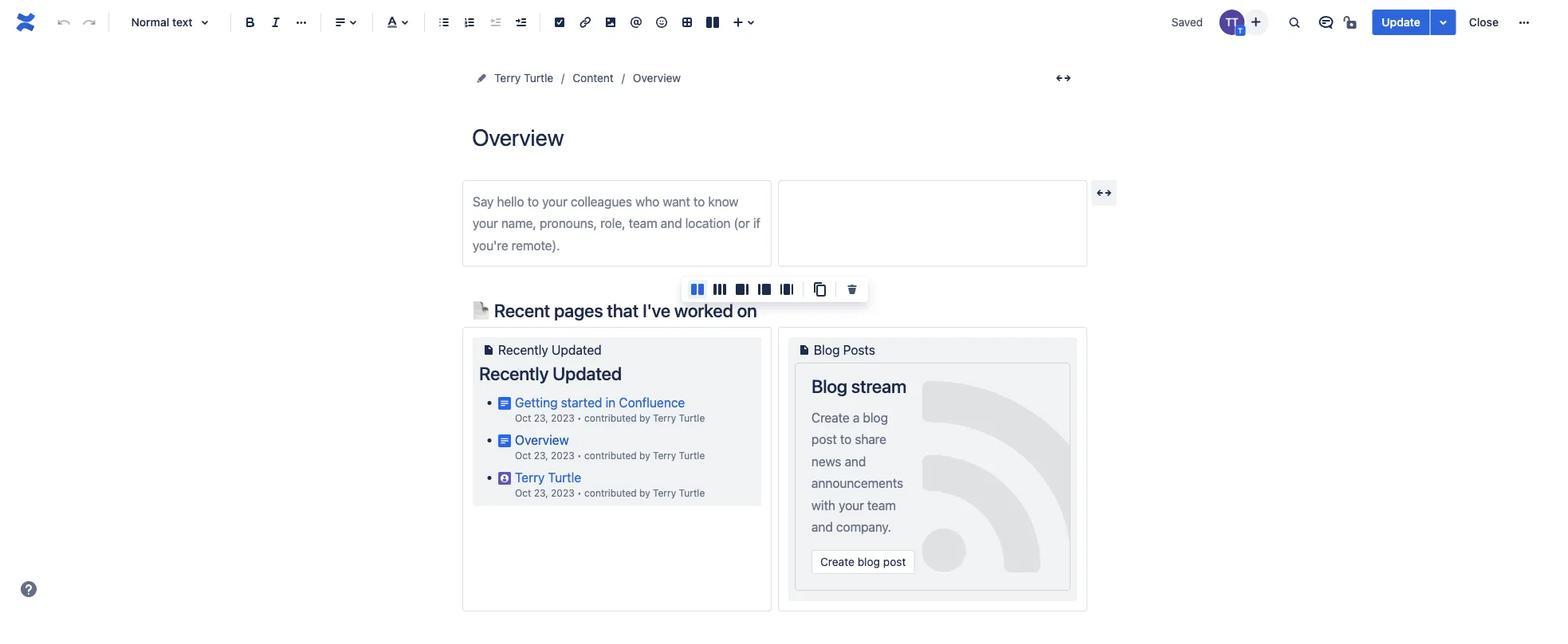Task type: vqa. For each thing, say whether or not it's contained in the screenshot.
to in Create a blog post to share news and announcements with your team and company.
yes



Task type: describe. For each thing, give the bounding box(es) containing it.
2023 inside terry turtle oct 23, 2023 • contributed by terry turtle
[[551, 487, 575, 498]]

getting started in confluence oct 23, 2023 • contributed by terry turtle
[[515, 394, 705, 424]]

oct inside overview oct 23, 2023 • contributed by terry turtle
[[515, 450, 531, 461]]

create blog post
[[820, 555, 906, 568]]

who
[[635, 194, 659, 209]]

close
[[1469, 16, 1499, 29]]

right sidebar image
[[733, 280, 752, 299]]

2 horizontal spatial and
[[845, 454, 866, 469]]

emoji image
[[652, 13, 671, 32]]

overview oct 23, 2023 • contributed by terry turtle
[[515, 432, 705, 461]]

make page full-width image
[[1054, 69, 1073, 88]]

mention image
[[627, 13, 646, 32]]

recent
[[494, 299, 550, 321]]

update
[[1382, 16, 1420, 29]]

invite to edit image
[[1246, 12, 1265, 31]]

copy image
[[810, 280, 829, 299]]

no restrictions image
[[1342, 13, 1361, 32]]

1 horizontal spatial overview link
[[633, 69, 681, 88]]

getting started in confluence link
[[515, 394, 685, 410]]

remote).
[[512, 237, 560, 253]]

text
[[172, 16, 193, 29]]

turtle inside the getting started in confluence oct 23, 2023 • contributed by terry turtle
[[679, 412, 705, 424]]

location
[[685, 216, 730, 231]]

normal
[[131, 16, 169, 29]]

go wide image
[[1095, 183, 1114, 202]]

• inside terry turtle oct 23, 2023 • contributed by terry turtle
[[577, 487, 582, 498]]

0 vertical spatial updated
[[552, 342, 602, 357]]

italic ⌘i image
[[266, 13, 285, 32]]

say
[[473, 194, 494, 209]]

terry turtle link for terry turtle
[[653, 487, 705, 498]]

overview for overview oct 23, 2023 • contributed by terry turtle
[[515, 432, 569, 447]]

pronouns,
[[540, 216, 597, 231]]

team inside create a blog post to share news and announcements with your team and company.
[[867, 497, 896, 513]]

team inside say hello to your colleagues who want to know your name, pronouns, role, team and location (or if you're remote).
[[629, 216, 657, 231]]

posts
[[843, 342, 875, 357]]

hello
[[497, 194, 524, 209]]

0 horizontal spatial to
[[527, 194, 539, 209]]

terry turtle image
[[1219, 10, 1245, 35]]

blog inside create a blog post to share news and announcements with your team and company.
[[863, 410, 888, 425]]

📄
[[472, 299, 490, 321]]

outdent ⇧tab image
[[486, 13, 505, 32]]

post inside create a blog post to share news and announcements with your team and company.
[[812, 432, 837, 447]]

2 vertical spatial and
[[812, 519, 833, 534]]

content
[[573, 71, 614, 85]]

by inside overview oct 23, 2023 • contributed by terry turtle
[[639, 450, 650, 461]]

a
[[853, 410, 860, 425]]

layouts image
[[703, 13, 722, 32]]

blog inside button
[[858, 555, 880, 568]]

content link
[[573, 69, 614, 88]]

1 horizontal spatial to
[[694, 194, 705, 209]]

help image
[[19, 580, 38, 599]]

2023 inside overview oct 23, 2023 • contributed by terry turtle
[[551, 450, 575, 461]]

with
[[812, 497, 835, 513]]

share
[[855, 432, 886, 447]]

normal text
[[131, 16, 193, 29]]

on
[[737, 299, 757, 321]]

blog stream
[[812, 375, 907, 397]]

terry turtle oct 23, 2023 • contributed by terry turtle
[[515, 469, 705, 498]]

started
[[561, 394, 602, 410]]

move this page image
[[475, 72, 488, 85]]

1 vertical spatial recently
[[479, 363, 549, 384]]

if
[[753, 216, 760, 231]]

bullet list ⌘⇧8 image
[[434, 13, 454, 32]]

Give this page a title text field
[[472, 124, 1078, 151]]

more image
[[1515, 13, 1534, 32]]

want
[[663, 194, 690, 209]]

1 vertical spatial overview link
[[515, 432, 569, 447]]

• inside the getting started in confluence oct 23, 2023 • contributed by terry turtle
[[577, 412, 582, 424]]

company.
[[836, 519, 891, 534]]

add image, video, or file image
[[601, 13, 620, 32]]

blog posts image
[[795, 340, 814, 359]]

contributed inside overview oct 23, 2023 • contributed by terry turtle
[[584, 450, 637, 461]]

i've
[[643, 299, 670, 321]]

by inside terry turtle oct 23, 2023 • contributed by terry turtle
[[639, 487, 650, 498]]

announcements
[[812, 476, 903, 491]]



Task type: locate. For each thing, give the bounding box(es) containing it.
contributed down overview oct 23, 2023 • contributed by terry turtle
[[584, 487, 637, 498]]

1 vertical spatial oct
[[515, 450, 531, 461]]

updated down pages at the left of page
[[552, 342, 602, 357]]

to right want
[[694, 194, 705, 209]]

saved
[[1172, 16, 1203, 29]]

three columns with sidebars image
[[777, 280, 796, 299]]

1 vertical spatial recently updated
[[479, 363, 622, 384]]

table image
[[678, 13, 697, 32]]

recently down recent
[[498, 342, 548, 357]]

3 oct from the top
[[515, 487, 531, 498]]

team down who
[[629, 216, 657, 231]]

by inside the getting started in confluence oct 23, 2023 • contributed by terry turtle
[[639, 412, 650, 424]]

2023 down overview oct 23, 2023 • contributed by terry turtle
[[551, 487, 575, 498]]

Main content area, start typing to enter text. text field
[[462, 180, 1087, 621]]

1 horizontal spatial your
[[542, 194, 567, 209]]

2 vertical spatial your
[[839, 497, 864, 513]]

3 • from the top
[[577, 487, 582, 498]]

0 vertical spatial overview link
[[633, 69, 681, 88]]

role,
[[600, 216, 625, 231]]

recently down recently updated 'image'
[[479, 363, 549, 384]]

updated up started
[[553, 363, 622, 384]]

create a blog post to share news and announcements with your team and company.
[[812, 410, 903, 534]]

terry inside overview oct 23, 2023 • contributed by terry turtle
[[653, 450, 676, 461]]

your down announcements
[[839, 497, 864, 513]]

(or
[[734, 216, 750, 231]]

say hello to your colleagues who want to know your name, pronouns, role, team and location (or if you're remote).
[[473, 194, 764, 253]]

more formatting image
[[292, 13, 311, 32]]

1 vertical spatial post
[[883, 555, 906, 568]]

redo ⌘⇧z image
[[80, 13, 99, 32]]

0 vertical spatial post
[[812, 432, 837, 447]]

23,
[[534, 412, 548, 424], [534, 450, 548, 461], [534, 487, 548, 498]]

overview link down getting
[[515, 432, 569, 447]]

contributed inside terry turtle oct 23, 2023 • contributed by terry turtle
[[584, 487, 637, 498]]

recently updated
[[498, 342, 602, 357], [479, 363, 622, 384]]

to right hello
[[527, 194, 539, 209]]

0 vertical spatial contributed
[[584, 412, 637, 424]]

terry turtle link for overview
[[653, 450, 705, 461]]

1 horizontal spatial post
[[883, 555, 906, 568]]

3 23, from the top
[[534, 487, 548, 498]]

oct
[[515, 412, 531, 424], [515, 450, 531, 461], [515, 487, 531, 498]]

1 vertical spatial updated
[[553, 363, 622, 384]]

•
[[577, 412, 582, 424], [577, 450, 582, 461], [577, 487, 582, 498]]

contributed down in
[[584, 412, 637, 424]]

your inside create a blog post to share news and announcements with your team and company.
[[839, 497, 864, 513]]

terry
[[494, 71, 521, 85], [653, 412, 676, 424], [653, 450, 676, 461], [515, 469, 545, 485], [653, 487, 676, 498]]

blog left the posts
[[814, 342, 840, 357]]

find and replace image
[[1285, 13, 1304, 32]]

1 vertical spatial your
[[473, 216, 498, 231]]

your
[[542, 194, 567, 209], [473, 216, 498, 231], [839, 497, 864, 513]]

blog
[[863, 410, 888, 425], [858, 555, 880, 568]]

0 vertical spatial by
[[639, 412, 650, 424]]

2023 inside the getting started in confluence oct 23, 2023 • contributed by terry turtle
[[551, 412, 575, 424]]

terry turtle link
[[494, 69, 553, 88], [653, 412, 705, 424], [653, 450, 705, 461], [515, 469, 581, 485], [653, 487, 705, 498]]

colleagues
[[571, 194, 632, 209]]

oct inside the getting started in confluence oct 23, 2023 • contributed by terry turtle
[[515, 412, 531, 424]]

overview
[[633, 71, 681, 85], [515, 432, 569, 447]]

2 23, from the top
[[534, 450, 548, 461]]

2 vertical spatial by
[[639, 487, 650, 498]]

1 • from the top
[[577, 412, 582, 424]]

0 horizontal spatial post
[[812, 432, 837, 447]]

and down want
[[661, 216, 682, 231]]

0 vertical spatial overview
[[633, 71, 681, 85]]

three columns image
[[710, 280, 729, 299]]

1 vertical spatial 23,
[[534, 450, 548, 461]]

0 vertical spatial •
[[577, 412, 582, 424]]

numbered list ⌘⇧7 image
[[460, 13, 479, 32]]

that
[[607, 299, 639, 321]]

terry turtle
[[494, 71, 553, 85]]

• down started
[[577, 412, 582, 424]]

recently updated down recent
[[498, 342, 602, 357]]

2 vertical spatial 2023
[[551, 487, 575, 498]]

overview for overview
[[633, 71, 681, 85]]

terry inside the getting started in confluence oct 23, 2023 • contributed by terry turtle
[[653, 412, 676, 424]]

2023 up terry turtle oct 23, 2023 • contributed by terry turtle
[[551, 450, 575, 461]]

oct inside terry turtle oct 23, 2023 • contributed by terry turtle
[[515, 487, 531, 498]]

indent tab image
[[511, 13, 530, 32]]

action item image
[[550, 13, 569, 32]]

2 • from the top
[[577, 450, 582, 461]]

blog down blog posts
[[812, 375, 847, 397]]

name,
[[501, 216, 536, 231]]

create inside create a blog post to share news and announcements with your team and company.
[[812, 410, 850, 425]]

turtle
[[524, 71, 553, 85], [679, 412, 705, 424], [679, 450, 705, 461], [548, 469, 581, 485], [679, 487, 705, 498]]

3 by from the top
[[639, 487, 650, 498]]

0 horizontal spatial overview link
[[515, 432, 569, 447]]

create for create blog post
[[820, 555, 855, 568]]

0 vertical spatial 2023
[[551, 412, 575, 424]]

1 vertical spatial blog
[[858, 555, 880, 568]]

and inside say hello to your colleagues who want to know your name, pronouns, role, team and location (or if you're remote).
[[661, 216, 682, 231]]

2 vertical spatial contributed
[[584, 487, 637, 498]]

0 horizontal spatial your
[[473, 216, 498, 231]]

stream
[[851, 375, 907, 397]]

blog for blog stream
[[812, 375, 847, 397]]

bold ⌘b image
[[241, 13, 260, 32]]

terry turtle link for getting started in confluence
[[653, 412, 705, 424]]

and down "with"
[[812, 519, 833, 534]]

create
[[812, 410, 850, 425], [820, 555, 855, 568]]

and
[[661, 216, 682, 231], [845, 454, 866, 469], [812, 519, 833, 534]]

recently updated up getting
[[479, 363, 622, 384]]

contributed up terry turtle oct 23, 2023 • contributed by terry turtle
[[584, 450, 637, 461]]

1 horizontal spatial team
[[867, 497, 896, 513]]

recently
[[498, 342, 548, 357], [479, 363, 549, 384]]

align left image
[[331, 13, 350, 32]]

by down the confluence
[[639, 412, 650, 424]]

post up 'news'
[[812, 432, 837, 447]]

create left a on the right bottom of the page
[[812, 410, 850, 425]]

post down company.
[[883, 555, 906, 568]]

news
[[812, 454, 841, 469]]

0 horizontal spatial team
[[629, 216, 657, 231]]

confluence
[[619, 394, 685, 410]]

2023
[[551, 412, 575, 424], [551, 450, 575, 461], [551, 487, 575, 498]]

0 vertical spatial create
[[812, 410, 850, 425]]

2 oct from the top
[[515, 450, 531, 461]]

update button
[[1372, 10, 1430, 35]]

2 vertical spatial 23,
[[534, 487, 548, 498]]

blog down company.
[[858, 555, 880, 568]]

1 by from the top
[[639, 412, 650, 424]]

blog posts
[[814, 342, 875, 357]]

close button
[[1459, 10, 1508, 35]]

1 vertical spatial blog
[[812, 375, 847, 397]]

1 2023 from the top
[[551, 412, 575, 424]]

1 oct from the top
[[515, 412, 531, 424]]

1 vertical spatial by
[[639, 450, 650, 461]]

undo ⌘z image
[[54, 13, 73, 32]]

to inside create a blog post to share news and announcements with your team and company.
[[840, 432, 852, 447]]

0 vertical spatial your
[[542, 194, 567, 209]]

0 vertical spatial oct
[[515, 412, 531, 424]]

link image
[[576, 13, 595, 32]]

by up terry turtle oct 23, 2023 • contributed by terry turtle
[[639, 450, 650, 461]]

post inside button
[[883, 555, 906, 568]]

2 contributed from the top
[[584, 450, 637, 461]]

1 horizontal spatial overview
[[633, 71, 681, 85]]

0 vertical spatial blog
[[814, 342, 840, 357]]

📄 recent pages that i've worked on
[[472, 299, 757, 321]]

normal text button
[[116, 5, 224, 40]]

in
[[606, 394, 616, 410]]

3 2023 from the top
[[551, 487, 575, 498]]

two columns image
[[688, 280, 707, 299]]

1 23, from the top
[[534, 412, 548, 424]]

3 contributed from the top
[[584, 487, 637, 498]]

team
[[629, 216, 657, 231], [867, 497, 896, 513]]

overview link
[[633, 69, 681, 88], [515, 432, 569, 447]]

remove image
[[843, 280, 862, 299]]

0 horizontal spatial overview
[[515, 432, 569, 447]]

0 vertical spatial team
[[629, 216, 657, 231]]

create down company.
[[820, 555, 855, 568]]

23, inside overview oct 23, 2023 • contributed by terry turtle
[[534, 450, 548, 461]]

by
[[639, 412, 650, 424], [639, 450, 650, 461], [639, 487, 650, 498]]

• inside overview oct 23, 2023 • contributed by terry turtle
[[577, 450, 582, 461]]

1 vertical spatial contributed
[[584, 450, 637, 461]]

0 vertical spatial recently updated
[[498, 342, 602, 357]]

overview link down emoji icon
[[633, 69, 681, 88]]

to
[[527, 194, 539, 209], [694, 194, 705, 209], [840, 432, 852, 447]]

worked
[[674, 299, 733, 321]]

contributed
[[584, 412, 637, 424], [584, 450, 637, 461], [584, 487, 637, 498]]

1 vertical spatial •
[[577, 450, 582, 461]]

to left share
[[840, 432, 852, 447]]

• up terry turtle oct 23, 2023 • contributed by terry turtle
[[577, 450, 582, 461]]

• down overview oct 23, 2023 • contributed by terry turtle
[[577, 487, 582, 498]]

create for create a blog post to share news and announcements with your team and company.
[[812, 410, 850, 425]]

1 vertical spatial team
[[867, 497, 896, 513]]

blog for blog posts
[[814, 342, 840, 357]]

left sidebar image
[[755, 280, 774, 299]]

1 vertical spatial 2023
[[551, 450, 575, 461]]

turtle inside overview oct 23, 2023 • contributed by terry turtle
[[679, 450, 705, 461]]

0 vertical spatial 23,
[[534, 412, 548, 424]]

2 by from the top
[[639, 450, 650, 461]]

team up company.
[[867, 497, 896, 513]]

recently updated image
[[479, 340, 498, 359]]

1 horizontal spatial and
[[812, 519, 833, 534]]

create blog post button
[[812, 550, 915, 574]]

1 vertical spatial create
[[820, 555, 855, 568]]

overview inside overview oct 23, 2023 • contributed by terry turtle
[[515, 432, 569, 447]]

comment icon image
[[1316, 13, 1336, 32]]

confluence image
[[13, 10, 38, 35], [13, 10, 38, 35]]

by down overview oct 23, 2023 • contributed by terry turtle
[[639, 487, 650, 498]]

23, inside the getting started in confluence oct 23, 2023 • contributed by terry turtle
[[534, 412, 548, 424]]

0 vertical spatial and
[[661, 216, 682, 231]]

know
[[708, 194, 739, 209]]

overview down emoji icon
[[633, 71, 681, 85]]

your down say
[[473, 216, 498, 231]]

0 vertical spatial recently
[[498, 342, 548, 357]]

blog
[[814, 342, 840, 357], [812, 375, 847, 397]]

create inside button
[[820, 555, 855, 568]]

post
[[812, 432, 837, 447], [883, 555, 906, 568]]

and up announcements
[[845, 454, 866, 469]]

contributed inside the getting started in confluence oct 23, 2023 • contributed by terry turtle
[[584, 412, 637, 424]]

you're
[[473, 237, 508, 253]]

1 contributed from the top
[[584, 412, 637, 424]]

adjust update settings image
[[1434, 13, 1453, 32]]

1 vertical spatial overview
[[515, 432, 569, 447]]

your up pronouns,
[[542, 194, 567, 209]]

2 horizontal spatial your
[[839, 497, 864, 513]]

0 horizontal spatial and
[[661, 216, 682, 231]]

2 horizontal spatial to
[[840, 432, 852, 447]]

blog right a on the right bottom of the page
[[863, 410, 888, 425]]

pages
[[554, 299, 603, 321]]

2023 down started
[[551, 412, 575, 424]]

2 2023 from the top
[[551, 450, 575, 461]]

0 vertical spatial blog
[[863, 410, 888, 425]]

getting
[[515, 394, 558, 410]]

1 vertical spatial and
[[845, 454, 866, 469]]

overview down getting
[[515, 432, 569, 447]]

2 vertical spatial •
[[577, 487, 582, 498]]

2 vertical spatial oct
[[515, 487, 531, 498]]

updated
[[552, 342, 602, 357], [553, 363, 622, 384]]

23, inside terry turtle oct 23, 2023 • contributed by terry turtle
[[534, 487, 548, 498]]



